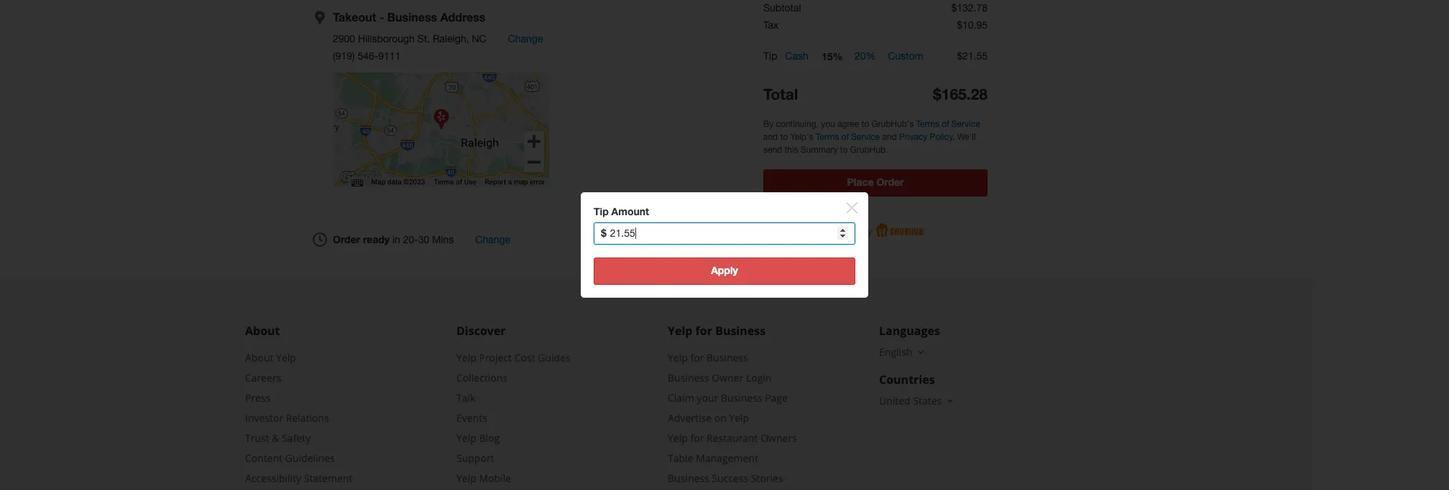 Task type: locate. For each thing, give the bounding box(es) containing it.
tip for tip
[[763, 51, 777, 62]]

0 horizontal spatial terms of service link
[[816, 132, 880, 143]]

0 vertical spatial order
[[877, 176, 904, 189]]

1 horizontal spatial to
[[840, 145, 848, 155]]

tip left cash
[[763, 51, 777, 62]]

change
[[508, 33, 543, 45], [475, 234, 510, 246]]

ready
[[363, 234, 390, 246]]

1 vertical spatial to
[[780, 132, 788, 143]]

2 horizontal spatial to
[[862, 120, 869, 130]]

1 vertical spatial tip
[[594, 206, 609, 218]]

amount
[[611, 206, 649, 218]]

place
[[847, 176, 874, 189]]

send
[[763, 145, 782, 155]]

1 horizontal spatial of
[[841, 132, 849, 143]]

yelp down events link
[[456, 432, 476, 446]]

0 horizontal spatial service
[[851, 132, 880, 143]]

success
[[712, 472, 748, 486]]

trust
[[245, 432, 269, 446]]

1 vertical spatial terms of service link
[[816, 132, 880, 143]]

hillsborough
[[358, 33, 415, 45]]

about up careers
[[245, 352, 273, 365]]

about inside about yelp careers press investor relations trust & safety content guidelines accessibility statement
[[245, 352, 273, 365]]

0 horizontal spatial to
[[780, 132, 788, 143]]

to up this
[[780, 132, 788, 143]]

by continuing, you agree to grubhub's terms of service and to yelp's terms of service and privacy policy
[[763, 120, 980, 143]]

map data ©2023
[[371, 179, 425, 186]]

guidelines
[[285, 452, 335, 466]]

yelp for business
[[668, 324, 766, 340]]

1 horizontal spatial tip
[[763, 51, 777, 62]]

. we'll send this summary to grubhub.
[[763, 132, 976, 155]]

for up "yelp for business" link
[[696, 324, 712, 340]]

0 vertical spatial to
[[862, 120, 869, 130]]

to right summary
[[840, 145, 848, 155]]

change right nc
[[508, 33, 543, 45]]

terms
[[916, 120, 939, 130], [816, 132, 839, 143], [434, 179, 454, 186]]

20-
[[403, 234, 418, 246]]

report a map error
[[485, 179, 545, 186]]

of
[[942, 120, 949, 130], [841, 132, 849, 143], [456, 179, 462, 186]]

accessibility
[[245, 472, 301, 486]]

tip up $
[[594, 206, 609, 218]]

change button
[[508, 33, 543, 46], [475, 234, 510, 247]]

terms of use
[[434, 179, 476, 186]]

agree
[[838, 120, 859, 130]]

service up grubhub.
[[851, 132, 880, 143]]

about up about yelp link
[[245, 324, 280, 340]]

tip inside × dialog
[[594, 206, 609, 218]]

business owner login link
[[668, 372, 772, 386]]

yelp inside about yelp careers press investor relations trust & safety content guidelines accessibility statement
[[276, 352, 296, 365]]

restaurant
[[707, 432, 758, 446]]

2 vertical spatial to
[[840, 145, 848, 155]]

cost
[[514, 352, 535, 365]]

yelp up claim
[[668, 352, 688, 365]]

of left use
[[456, 179, 462, 186]]

$165.28
[[933, 86, 988, 104]]

owner
[[712, 372, 744, 386]]

yelp up "yelp for business" link
[[668, 324, 693, 340]]

by
[[763, 120, 774, 130]]

2 vertical spatial of
[[456, 179, 462, 186]]

this
[[785, 145, 798, 155]]

map
[[371, 179, 386, 186]]

1 horizontal spatial and
[[882, 132, 897, 143]]

1 about from the top
[[245, 324, 280, 340]]

yelp for business business owner login claim your business page advertise on yelp yelp for restaurant owners table management business success stories
[[668, 352, 797, 486]]

yelp up the careers link
[[276, 352, 296, 365]]

talk link
[[456, 392, 475, 406]]

about for about
[[245, 324, 280, 340]]

business up "2900 hillsborough st, raleigh, nc"
[[387, 10, 437, 24]]

map
[[514, 179, 528, 186]]

terms left use
[[434, 179, 454, 186]]

raleigh,
[[433, 33, 469, 45]]

grubhub.
[[850, 145, 888, 155]]

to right agree
[[862, 120, 869, 130]]

2 vertical spatial for
[[690, 432, 704, 446]]

and down grubhub's
[[882, 132, 897, 143]]

statement
[[304, 472, 353, 486]]

order right place
[[877, 176, 904, 189]]

1 vertical spatial about
[[245, 352, 273, 365]]

0 vertical spatial change
[[508, 33, 543, 45]]

terms of service link down agree
[[816, 132, 880, 143]]

service
[[952, 120, 980, 130], [851, 132, 880, 143]]

yelp for restaurant owners link
[[668, 432, 797, 446]]

events link
[[456, 412, 487, 426]]

terms down you
[[816, 132, 839, 143]]

change for bottom change button
[[475, 234, 510, 246]]

tip amount
[[594, 206, 649, 218]]

1 vertical spatial order
[[333, 234, 360, 246]]

0 vertical spatial for
[[696, 324, 712, 340]]

careers
[[245, 372, 281, 386]]

nc
[[472, 33, 486, 45]]

0 horizontal spatial terms
[[434, 179, 454, 186]]

0.00 number field
[[610, 228, 848, 240]]

business up claim
[[668, 372, 709, 386]]

0 vertical spatial terms of service link
[[916, 120, 980, 130]]

data
[[387, 179, 402, 186]]

business
[[387, 10, 437, 24], [715, 324, 766, 340], [707, 352, 748, 365], [668, 372, 709, 386], [721, 392, 762, 406], [668, 472, 709, 486]]

policy
[[930, 132, 953, 143]]

0 horizontal spatial tip
[[594, 206, 609, 218]]

1 vertical spatial for
[[690, 352, 704, 365]]

1 horizontal spatial terms
[[816, 132, 839, 143]]

for down "advertise" at left bottom
[[690, 432, 704, 446]]

discover
[[456, 324, 506, 340]]

0 vertical spatial change button
[[508, 33, 543, 46]]

1 and from the left
[[763, 132, 778, 143]]

table management link
[[668, 452, 758, 466]]

©2023
[[403, 179, 425, 186]]

mobile
[[479, 472, 511, 486]]

20% button
[[855, 51, 876, 63]]

order left ready
[[333, 234, 360, 246]]

for for yelp for business
[[696, 324, 712, 340]]

(919) 546-9111
[[333, 51, 401, 62]]

business up "yelp for business" link
[[715, 324, 766, 340]]

1 horizontal spatial order
[[877, 176, 904, 189]]

change right 'mins'
[[475, 234, 510, 246]]

of down agree
[[841, 132, 849, 143]]

0 vertical spatial service
[[952, 120, 980, 130]]

for
[[696, 324, 712, 340], [690, 352, 704, 365], [690, 432, 704, 446]]

0 horizontal spatial of
[[456, 179, 462, 186]]

apply button
[[594, 258, 855, 285]]

0 horizontal spatial and
[[763, 132, 778, 143]]

yelp right on
[[729, 412, 749, 426]]

blog
[[479, 432, 500, 446]]

languages
[[879, 324, 940, 340]]

for up business owner login link
[[690, 352, 704, 365]]

change button right nc
[[508, 33, 543, 46]]

yelp
[[668, 324, 693, 340], [276, 352, 296, 365], [456, 352, 476, 365], [668, 352, 688, 365], [729, 412, 749, 426], [456, 432, 476, 446], [668, 432, 688, 446], [456, 472, 476, 486]]

change button right 'mins'
[[475, 234, 510, 247]]

(919)
[[333, 51, 355, 62]]

yelp up collections
[[456, 352, 476, 365]]

terms of service link up .
[[916, 120, 980, 130]]

business down owner at the bottom
[[721, 392, 762, 406]]

and down by
[[763, 132, 778, 143]]

0 vertical spatial of
[[942, 120, 949, 130]]

0 vertical spatial tip
[[763, 51, 777, 62]]

1 vertical spatial service
[[851, 132, 880, 143]]

0 vertical spatial about
[[245, 324, 280, 340]]

for for yelp for business business owner login claim your business page advertise on yelp yelp for restaurant owners table management business success stories
[[690, 352, 704, 365]]

press
[[245, 392, 271, 406]]

service up we'll
[[952, 120, 980, 130]]

0 vertical spatial terms
[[916, 120, 939, 130]]

events
[[456, 412, 487, 426]]

investor
[[245, 412, 283, 426]]

2900 hillsborough st, raleigh, nc
[[333, 33, 486, 45]]

on
[[714, 412, 727, 426]]

1 vertical spatial terms
[[816, 132, 839, 143]]

yelp mobile link
[[456, 472, 511, 486]]

× button
[[844, 191, 860, 221]]

terms up "privacy policy" link
[[916, 120, 939, 130]]

of up policy
[[942, 120, 949, 130]]

2 about from the top
[[245, 352, 273, 365]]

st,
[[417, 33, 430, 45]]

1 vertical spatial change
[[475, 234, 510, 246]]



Task type: vqa. For each thing, say whether or not it's contained in the screenshot.
Get to the left
no



Task type: describe. For each thing, give the bounding box(es) containing it.
15% button
[[822, 51, 843, 63]]

apply
[[711, 264, 738, 276]]

a
[[508, 179, 512, 186]]

mins
[[432, 234, 454, 246]]

order inside button
[[877, 176, 904, 189]]

owners
[[761, 432, 797, 446]]

1 vertical spatial of
[[841, 132, 849, 143]]

summary
[[801, 145, 838, 155]]

takeout
[[333, 10, 376, 24]]

custom button
[[888, 51, 923, 63]]

2 and from the left
[[882, 132, 897, 143]]

use
[[464, 179, 476, 186]]

collections link
[[456, 372, 508, 386]]

business down table
[[668, 472, 709, 486]]

0 horizontal spatial order
[[333, 234, 360, 246]]

1 horizontal spatial service
[[952, 120, 980, 130]]

takeout - business address
[[333, 10, 486, 24]]

support
[[456, 452, 494, 466]]

2 horizontal spatial terms
[[916, 120, 939, 130]]

place order button
[[763, 170, 988, 197]]

claim your business page link
[[668, 392, 788, 406]]

relations
[[286, 412, 329, 426]]

× dialog
[[0, 0, 1449, 491]]

.
[[953, 132, 955, 143]]

guides
[[538, 352, 571, 365]]

error
[[530, 179, 545, 186]]

content
[[245, 452, 283, 466]]

yelp blog link
[[456, 432, 500, 446]]

we'll
[[957, 132, 976, 143]]

change for change button to the top
[[508, 33, 543, 45]]

fulfilled
[[824, 226, 859, 237]]

yelp's
[[790, 132, 813, 143]]

stories
[[751, 472, 783, 486]]

collections
[[456, 372, 508, 386]]

-
[[379, 10, 384, 24]]

safety
[[282, 432, 311, 446]]

tip for tip amount
[[594, 206, 609, 218]]

×
[[844, 191, 860, 221]]

$
[[601, 228, 607, 240]]

content guidelines link
[[245, 452, 335, 466]]

subtotal
[[763, 2, 801, 14]]

management
[[696, 452, 758, 466]]

$132.78
[[951, 2, 988, 14]]

you
[[821, 120, 835, 130]]

business success stories link
[[668, 472, 783, 486]]

&
[[272, 432, 279, 446]]

about yelp careers press investor relations trust & safety content guidelines accessibility statement
[[245, 352, 353, 486]]

by
[[861, 226, 873, 237]]

address
[[440, 10, 486, 24]]

2 vertical spatial terms
[[434, 179, 454, 186]]

fulfilled by
[[824, 226, 873, 237]]

custom
[[888, 51, 923, 62]]

press link
[[245, 392, 271, 406]]

business up owner at the bottom
[[707, 352, 748, 365]]

2 horizontal spatial of
[[942, 120, 949, 130]]

grubhub's
[[872, 120, 914, 130]]

$10.95
[[957, 20, 988, 31]]

1 vertical spatial change button
[[475, 234, 510, 247]]

to inside . we'll send this summary to grubhub.
[[840, 145, 848, 155]]

advertise
[[668, 412, 712, 426]]

report a map error link
[[485, 179, 545, 186]]

total
[[763, 86, 798, 104]]

yelp up table
[[668, 432, 688, 446]]

yelp for business link
[[668, 352, 748, 365]]

accessibility statement link
[[245, 472, 353, 486]]

google image
[[337, 169, 385, 188]]

9111
[[378, 51, 401, 62]]

cash
[[785, 51, 809, 62]]

cash button
[[785, 51, 809, 63]]

1 horizontal spatial terms of service link
[[916, 120, 980, 130]]

yelp down support
[[456, 472, 476, 486]]

tax
[[763, 20, 779, 31]]

support link
[[456, 452, 494, 466]]

continuing,
[[776, 120, 819, 130]]

report
[[485, 179, 506, 186]]

about for about yelp careers press investor relations trust & safety content guidelines accessibility statement
[[245, 352, 273, 365]]

your
[[697, 392, 718, 406]]

yelp project cost guides link
[[456, 352, 571, 365]]

about yelp link
[[245, 352, 296, 365]]

$21.55
[[957, 51, 988, 62]]

countries
[[879, 373, 935, 388]]

2900
[[333, 33, 355, 45]]

talk
[[456, 392, 475, 406]]

place order
[[847, 176, 904, 189]]

careers link
[[245, 372, 281, 386]]

project
[[479, 352, 512, 365]]

keyboard shortcuts image
[[351, 180, 363, 187]]

map region
[[179, 2, 731, 370]]

20%
[[855, 51, 876, 62]]



